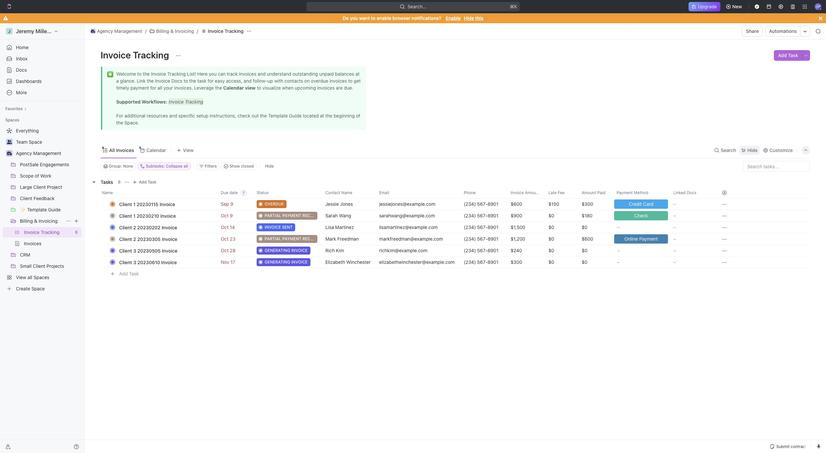 Task type: describe. For each thing, give the bounding box(es) containing it.
invoices inside "link"
[[116, 147, 134, 153]]

small client projects
[[20, 263, 64, 269]]

8901 for $240
[[488, 248, 499, 253]]

(234) for richkim@example.com
[[464, 248, 476, 253]]

8901 for $300
[[488, 259, 499, 265]]

collapse
[[166, 164, 183, 169]]

all
[[109, 147, 115, 153]]

sarah
[[325, 213, 338, 219]]

0 horizontal spatial $300
[[511, 259, 522, 265]]

postsale engagements
[[20, 162, 69, 167]]

0 vertical spatial management
[[114, 28, 142, 34]]

space for create space
[[31, 286, 45, 292]]

0 vertical spatial 6
[[118, 180, 121, 185]]

0 vertical spatial billing
[[156, 28, 169, 34]]

(234) 567-8901 for $240
[[464, 248, 499, 253]]

invoices link
[[24, 238, 80, 249]]

dashboards link
[[3, 76, 82, 87]]

new button
[[723, 1, 746, 12]]

(234) for markfreedman@example.com
[[464, 236, 476, 242]]

1 horizontal spatial all
[[184, 164, 188, 169]]

payment method button
[[613, 188, 670, 198]]

client 2 20230202 invoice
[[119, 225, 177, 230]]

20230115
[[137, 201, 158, 207]]

– for $900
[[674, 213, 676, 219]]

0 vertical spatial add
[[778, 52, 787, 58]]

(234) 567-8901 for $1,200
[[464, 236, 499, 242]]

(234) for sarahwang@example.com
[[464, 213, 476, 219]]

you
[[350, 15, 358, 21]]

0 vertical spatial billing & invoicing
[[156, 28, 194, 34]]

client feedback
[[20, 196, 55, 201]]

show
[[230, 164, 240, 169]]

0 horizontal spatial add
[[119, 271, 128, 277]]

late fee button
[[545, 188, 578, 198]]

0 horizontal spatial task
[[129, 271, 139, 277]]

1 name from the left
[[102, 190, 113, 195]]

1 vertical spatial $600
[[582, 236, 593, 242]]

group:
[[109, 164, 122, 169]]

invoice sent button
[[253, 222, 321, 233]]

1 horizontal spatial &
[[170, 28, 174, 34]]

invoice sent
[[265, 225, 293, 230]]

all inside sidebar 'navigation'
[[28, 275, 32, 280]]

(234) 567-8901 link for $1,500
[[464, 225, 499, 230]]

calendar link
[[145, 146, 166, 155]]

0 vertical spatial spaces
[[5, 118, 19, 123]]

view all spaces
[[16, 275, 49, 280]]

hide inside hide button
[[265, 164, 274, 169]]

client for client 1 20230210 invoice
[[119, 213, 132, 219]]

paid
[[598, 190, 606, 195]]

check button
[[613, 210, 670, 222]]

team space link
[[16, 137, 80, 147]]

1 horizontal spatial invoice tracking link
[[200, 27, 245, 35]]

spaces inside view all spaces link
[[34, 275, 49, 280]]

billing & invoicing inside tree
[[20, 218, 58, 224]]

567- for $600
[[477, 201, 488, 207]]

0 horizontal spatial $300 button
[[507, 256, 545, 268]]

⌘k
[[510, 4, 517, 9]]

client for client 2 20230305 invoice
[[119, 236, 132, 242]]

sent
[[282, 225, 293, 230]]

20230202
[[137, 225, 160, 230]]

1 horizontal spatial $300 button
[[578, 198, 613, 210]]

richkim@example.com
[[379, 248, 428, 253]]

date
[[229, 190, 238, 195]]

2 vertical spatial add task
[[119, 271, 139, 277]]

client feedback link
[[20, 193, 80, 204]]

partial payment received for sarah wang
[[265, 213, 322, 218]]

crm link
[[20, 250, 80, 260]]

invoices inside sidebar 'navigation'
[[24, 241, 41, 246]]

upgrade
[[698, 4, 717, 9]]

client for client 2 20230202 invoice
[[119, 225, 132, 230]]

567- for $300
[[477, 259, 488, 265]]

20230505
[[137, 248, 161, 254]]

partial payment received for mark freedman
[[265, 236, 322, 241]]

$180
[[582, 213, 593, 219]]

1 for 20230210
[[133, 213, 135, 219]]

567- for $900
[[477, 213, 488, 219]]

1 vertical spatial invoice tracking
[[101, 49, 171, 60]]

view button
[[174, 146, 196, 155]]

upgrade link
[[689, 2, 721, 11]]

overdue button
[[253, 198, 321, 210]]

– for $1,200
[[674, 236, 676, 242]]

3 for 20230610
[[133, 260, 136, 265]]

agency inside sidebar 'navigation'
[[16, 150, 32, 156]]

1 horizontal spatial invoicing
[[175, 28, 194, 34]]

received for mark freedman
[[303, 236, 322, 241]]

lisa
[[325, 225, 334, 230]]

markfreedman@example.com link
[[379, 236, 443, 242]]

received for sarah wang
[[303, 213, 322, 218]]

1 horizontal spatial billing & invoicing link
[[148, 27, 196, 35]]

client for client feedback
[[20, 196, 32, 201]]

contact name button
[[321, 188, 375, 198]]

jm button
[[813, 1, 824, 12]]

search
[[721, 147, 736, 153]]

0 horizontal spatial $600
[[511, 201, 522, 207]]

– button for $1,200
[[670, 233, 714, 245]]

credit card
[[629, 201, 654, 207]]

phone button
[[460, 188, 507, 198]]

enable
[[446, 15, 461, 21]]

0 vertical spatial agency management
[[97, 28, 142, 34]]

template
[[27, 207, 47, 213]]

to
[[371, 15, 376, 21]]

view button
[[174, 142, 196, 158]]

invoice for elizabeth winchester
[[291, 260, 308, 265]]

linked docs button
[[670, 188, 714, 198]]

2 / from the left
[[197, 28, 198, 34]]

1 horizontal spatial task
[[148, 180, 157, 185]]

& inside sidebar 'navigation'
[[34, 218, 37, 224]]

(234) 567-8901 link for $900
[[464, 213, 499, 219]]

check
[[634, 213, 648, 219]]

user group image
[[7, 140, 12, 144]]

favorites button
[[3, 105, 29, 113]]

status
[[257, 190, 269, 195]]

customize
[[770, 147, 793, 153]]

hide button
[[740, 146, 760, 155]]

team
[[16, 139, 28, 145]]

client 1 20230210 invoice
[[119, 213, 176, 219]]

client for client 3 20230505 invoice
[[119, 248, 132, 254]]

docs inside sidebar 'navigation'
[[16, 67, 27, 73]]

– button for $1,500
[[670, 222, 714, 233]]

inbox
[[16, 56, 28, 61]]

jessie
[[325, 201, 339, 207]]

management inside sidebar 'navigation'
[[33, 150, 61, 156]]

(234) for jessiejones@example.com
[[464, 201, 476, 207]]

– button for $240
[[670, 245, 714, 257]]

automations button
[[766, 26, 800, 36]]

automations
[[769, 28, 797, 34]]

payment inside dropdown button
[[617, 190, 633, 195]]

jeremy miller's workspace
[[16, 28, 82, 34]]

invoice inside dropdown button
[[511, 190, 524, 195]]

0 vertical spatial agency
[[97, 28, 113, 34]]

– for $600
[[674, 201, 676, 207]]

rich
[[325, 248, 335, 253]]

1 vertical spatial agency management link
[[16, 148, 80, 159]]

closed
[[241, 164, 254, 169]]

group: none
[[109, 164, 133, 169]]

(234) 567-8901 for $900
[[464, 213, 499, 219]]

20230610
[[137, 260, 160, 265]]

client for client 3 20230610 invoice
[[119, 260, 132, 265]]

0 horizontal spatial invoice tracking link
[[24, 227, 72, 238]]

small
[[20, 263, 32, 269]]

8901 for $600
[[488, 201, 499, 207]]

0 vertical spatial $300
[[582, 201, 593, 207]]

jessie jones
[[325, 201, 353, 207]]

overdue
[[265, 202, 284, 207]]

do
[[343, 15, 349, 21]]

– button for $900
[[670, 210, 714, 222]]

$240
[[511, 248, 522, 253]]

generating for elizabeth winchester
[[265, 260, 290, 265]]

client for client 1 20230115 invoice
[[119, 201, 132, 207]]

browser
[[393, 15, 410, 21]]

$1,500
[[511, 225, 525, 230]]

invoice amount
[[511, 190, 540, 195]]

lisa martinez button
[[321, 222, 375, 233]]

mark freedman
[[325, 236, 359, 242]]

1 vertical spatial add task button
[[131, 178, 159, 186]]

credit card button
[[613, 198, 670, 210]]

1 amount from the left
[[525, 190, 540, 195]]

client 1 20230115 invoice link
[[118, 199, 216, 209]]

2 horizontal spatial tracking
[[225, 28, 244, 34]]

this
[[475, 15, 484, 21]]

0 vertical spatial add task
[[778, 52, 798, 58]]

payment inside dropdown button
[[639, 236, 658, 242]]

1 vertical spatial tracking
[[133, 49, 169, 60]]

partial for mark
[[265, 236, 281, 241]]

(234) 567-8901 link for $1,200
[[464, 236, 499, 242]]

create
[[16, 286, 30, 292]]

mark freedman button
[[321, 233, 375, 245]]

lisamartinez@example.com link
[[379, 225, 438, 230]]

(234) 567-8901 link for $240
[[464, 248, 499, 253]]

rich kim button
[[321, 245, 375, 257]]

client 2 20230305 invoice link
[[118, 234, 216, 244]]

generating invoice for rich kim
[[265, 248, 308, 253]]

client up client feedback at top left
[[33, 184, 46, 190]]

late fee
[[549, 190, 565, 195]]

1 vertical spatial add task
[[139, 180, 157, 185]]

hide inside hide dropdown button
[[748, 147, 758, 153]]

invoice inside invoice sent dropdown button
[[265, 225, 281, 230]]



Task type: locate. For each thing, give the bounding box(es) containing it.
(234) 567-8901 link for $300
[[464, 259, 499, 265]]

(234) 567-8901 link for $600
[[464, 201, 499, 207]]

tree containing everything
[[3, 126, 82, 294]]

0 vertical spatial business time image
[[91, 30, 95, 33]]

1 vertical spatial space
[[31, 286, 45, 292]]

0 horizontal spatial docs
[[16, 67, 27, 73]]

– button
[[670, 198, 714, 210], [670, 210, 714, 222], [613, 222, 670, 233], [670, 222, 714, 233], [670, 233, 714, 245], [613, 245, 670, 257], [670, 245, 714, 257], [613, 256, 670, 268], [670, 256, 714, 268]]

– for $1,500
[[674, 225, 676, 230]]

2 for 20230305
[[133, 236, 136, 242]]

payment down overdue dropdown button
[[282, 213, 301, 218]]

received left sarah
[[303, 213, 322, 218]]

invoice tracking inside sidebar 'navigation'
[[24, 229, 60, 235]]

1 horizontal spatial agency management
[[97, 28, 142, 34]]

1 for 20230115
[[133, 201, 135, 207]]

– for $240
[[674, 248, 676, 253]]

1 horizontal spatial invoice tracking
[[101, 49, 171, 60]]

client up view all spaces link
[[33, 263, 45, 269]]

0 vertical spatial billing & invoicing link
[[148, 27, 196, 35]]

6 (234) 567-8901 link from the top
[[464, 259, 499, 265]]

add down the automations button
[[778, 52, 787, 58]]

0 horizontal spatial hide
[[265, 164, 274, 169]]

amount paid button
[[578, 188, 613, 198]]

1 partial from the top
[[265, 213, 281, 218]]

client left 20230202
[[119, 225, 132, 230]]

add down client 3 20230610 invoice
[[119, 271, 128, 277]]

$300 button down $240
[[507, 256, 545, 268]]

show closed button
[[221, 162, 257, 170]]

0 horizontal spatial invoices
[[24, 241, 41, 246]]

1 vertical spatial all
[[28, 275, 32, 280]]

generating invoice for elizabeth winchester
[[265, 260, 308, 265]]

docs right linked
[[687, 190, 697, 195]]

invoice tracking link
[[200, 27, 245, 35], [24, 227, 72, 238]]

$0 button
[[545, 210, 578, 222], [545, 222, 578, 233], [578, 222, 613, 233], [545, 233, 578, 245], [545, 245, 578, 257], [578, 245, 613, 257], [545, 256, 578, 268], [578, 256, 613, 268]]

1 vertical spatial billing
[[20, 218, 33, 224]]

hide
[[464, 15, 474, 21], [748, 147, 758, 153], [265, 164, 274, 169]]

spaces down small client projects
[[34, 275, 49, 280]]

1 / from the left
[[145, 28, 147, 34]]

1 (234) from the top
[[464, 201, 476, 207]]

0 horizontal spatial agency management link
[[16, 148, 80, 159]]

amount left late at the top right of the page
[[525, 190, 540, 195]]

0 vertical spatial all
[[184, 164, 188, 169]]

0 horizontal spatial billing & invoicing link
[[20, 216, 63, 226]]

client 2 20230305 invoice
[[119, 236, 177, 242]]

567- for $1,500
[[477, 225, 488, 230]]

$1,200
[[511, 236, 525, 242]]

2 partial from the top
[[265, 236, 281, 241]]

1 2 from the top
[[133, 225, 136, 230]]

add task button up the name dropdown button
[[131, 178, 159, 186]]

view inside button
[[183, 147, 194, 153]]

4 (234) 567-8901 link from the top
[[464, 236, 499, 242]]

(234) for lisamartinez@example.com
[[464, 225, 476, 230]]

1 horizontal spatial spaces
[[34, 275, 49, 280]]

(234) for elizabethwinchester@example.com
[[464, 259, 476, 265]]

1 vertical spatial partial
[[265, 236, 281, 241]]

due
[[221, 190, 228, 195]]

3 left 20230610
[[133, 260, 136, 265]]

jessiejones@example.com link
[[379, 201, 435, 207]]

$300 button down amount paid
[[578, 198, 613, 210]]

card
[[643, 201, 654, 207]]

2 horizontal spatial task
[[788, 52, 798, 58]]

Search tasks... text field
[[744, 161, 810, 171]]

add up the name dropdown button
[[139, 180, 147, 185]]

3 left 20230505
[[133, 248, 136, 254]]

partial payment received button up sent
[[253, 210, 322, 222]]

1 left 20230210
[[133, 213, 135, 219]]

view for view all spaces
[[16, 275, 26, 280]]

0 vertical spatial invoice tracking link
[[200, 27, 245, 35]]

1 partial payment received from the top
[[265, 213, 322, 218]]

3
[[133, 248, 136, 254], [133, 260, 136, 265]]

6 8901 from the top
[[488, 259, 499, 265]]

client inside "link"
[[119, 213, 132, 219]]

0 horizontal spatial view
[[16, 275, 26, 280]]

1 vertical spatial hide
[[748, 147, 758, 153]]

winchester
[[346, 259, 371, 265]]

hide left this on the top right
[[464, 15, 474, 21]]

0 vertical spatial generating invoice
[[265, 248, 308, 253]]

due date button
[[217, 188, 253, 198]]

1 vertical spatial &
[[34, 218, 37, 224]]

0 vertical spatial invoices
[[116, 147, 134, 153]]

1 vertical spatial payment
[[639, 236, 658, 242]]

1 567- from the top
[[477, 201, 488, 207]]

small client projects link
[[20, 261, 80, 272]]

2 generating from the top
[[265, 260, 290, 265]]

client 3 20230610 invoice
[[119, 260, 177, 265]]

$600 button
[[507, 198, 545, 210], [578, 233, 613, 245]]

1 vertical spatial agency management
[[16, 150, 61, 156]]

2 (234) 567-8901 from the top
[[464, 213, 499, 219]]

2 partial payment received button from the top
[[253, 233, 322, 245]]

1 generating from the top
[[265, 248, 290, 253]]

0 horizontal spatial $600 button
[[507, 198, 545, 210]]

0 vertical spatial docs
[[16, 67, 27, 73]]

task down the automations button
[[788, 52, 798, 58]]

1 horizontal spatial agency management link
[[89, 27, 144, 35]]

online
[[625, 236, 638, 242]]

sidebar navigation
[[0, 23, 86, 453]]

1 horizontal spatial $600 button
[[578, 233, 613, 245]]

invoice inside "link"
[[160, 213, 176, 219]]

$180 button
[[578, 210, 613, 222]]

$150
[[549, 201, 559, 207]]

2 for 20230202
[[133, 225, 136, 230]]

generating for rich kim
[[265, 248, 290, 253]]

2 3 from the top
[[133, 260, 136, 265]]

view up 'create' at the bottom of page
[[16, 275, 26, 280]]

2 1 from the top
[[133, 213, 135, 219]]

business time image inside 'agency management' link
[[91, 30, 95, 33]]

567- for $1,200
[[477, 236, 488, 242]]

4 8901 from the top
[[488, 236, 499, 242]]

✨ template guide link
[[20, 205, 80, 215]]

name up jones
[[341, 190, 352, 195]]

0 horizontal spatial management
[[33, 150, 61, 156]]

partial payment received down invoice sent dropdown button
[[265, 236, 322, 241]]

1 horizontal spatial add
[[139, 180, 147, 185]]

guide
[[48, 207, 61, 213]]

1 received from the top
[[303, 213, 322, 218]]

1 vertical spatial $600 button
[[578, 233, 613, 245]]

engagements
[[40, 162, 69, 167]]

1 8901 from the top
[[488, 201, 499, 207]]

fee
[[558, 190, 565, 195]]

0 vertical spatial payment
[[282, 213, 301, 218]]

linked docs
[[674, 190, 697, 195]]

– button for $300
[[670, 256, 714, 268]]

$1,500 button
[[507, 222, 545, 233]]

tree
[[3, 126, 82, 294]]

1 horizontal spatial amount
[[582, 190, 596, 195]]

view
[[183, 147, 194, 153], [16, 275, 26, 280]]

4 (234) 567-8901 from the top
[[464, 236, 499, 242]]

6 567- from the top
[[477, 259, 488, 265]]

show closed
[[230, 164, 254, 169]]

postsale
[[20, 162, 39, 167]]

partial payment received button for mark
[[253, 233, 322, 245]]

hide right closed
[[265, 164, 274, 169]]

$600 up $900
[[511, 201, 522, 207]]

invoicing inside sidebar 'navigation'
[[39, 218, 58, 224]]

invoice
[[208, 28, 223, 34], [101, 49, 131, 60], [511, 190, 524, 195], [160, 201, 175, 207], [160, 213, 176, 219], [162, 225, 177, 230], [24, 229, 39, 235], [162, 236, 177, 242], [162, 248, 177, 254], [161, 260, 177, 265]]

client left 20230305
[[119, 236, 132, 242]]

all
[[184, 164, 188, 169], [28, 275, 32, 280]]

$600 down $180
[[582, 236, 593, 242]]

5 8901 from the top
[[488, 248, 499, 253]]

1 vertical spatial received
[[303, 236, 322, 241]]

1 horizontal spatial name
[[341, 190, 352, 195]]

j
[[8, 29, 10, 34]]

0 vertical spatial tracking
[[225, 28, 244, 34]]

2 (234) from the top
[[464, 213, 476, 219]]

view for view
[[183, 147, 194, 153]]

1 horizontal spatial hide
[[464, 15, 474, 21]]

2 left 20230202
[[133, 225, 136, 230]]

$300 down $240
[[511, 259, 522, 265]]

mark
[[325, 236, 336, 242]]

view up subtasks: collapse all
[[183, 147, 194, 153]]

space
[[29, 139, 42, 145], [31, 286, 45, 292]]

client left 20230505
[[119, 248, 132, 254]]

567- for $240
[[477, 248, 488, 253]]

3 567- from the top
[[477, 225, 488, 230]]

2 payment from the top
[[282, 236, 301, 241]]

invoice
[[265, 225, 281, 230], [291, 248, 308, 253], [291, 260, 308, 265]]

method
[[634, 190, 648, 195]]

6 right tasks
[[118, 180, 121, 185]]

2 (234) 567-8901 link from the top
[[464, 213, 499, 219]]

$300 button
[[578, 198, 613, 210], [507, 256, 545, 268]]

3 inside 'link'
[[133, 260, 136, 265]]

invoice inside 'link'
[[161, 260, 177, 265]]

3 (234) 567-8901 link from the top
[[464, 225, 499, 230]]

2 vertical spatial invoice tracking
[[24, 229, 60, 235]]

1 horizontal spatial docs
[[687, 190, 697, 195]]

$300 up $180
[[582, 201, 593, 207]]

2 8901 from the top
[[488, 213, 499, 219]]

status button
[[253, 188, 321, 198]]

received left "mark"
[[303, 236, 322, 241]]

2 horizontal spatial invoice tracking
[[208, 28, 244, 34]]

2 vertical spatial invoice
[[291, 260, 308, 265]]

docs down inbox
[[16, 67, 27, 73]]

payment right 'online'
[[639, 236, 658, 242]]

add task button
[[774, 50, 802, 61], [131, 178, 159, 186], [116, 270, 141, 278]]

freedman
[[337, 236, 359, 242]]

2 horizontal spatial hide
[[748, 147, 758, 153]]

hide right the search
[[748, 147, 758, 153]]

6 (234) 567-8901 from the top
[[464, 259, 499, 265]]

client left 20230115
[[119, 201, 132, 207]]

generating invoice button for rich
[[253, 245, 321, 257]]

docs inside dropdown button
[[687, 190, 697, 195]]

1 vertical spatial task
[[148, 180, 157, 185]]

payment for mark freedman
[[282, 236, 301, 241]]

– button for $600
[[670, 198, 714, 210]]

invoicing
[[175, 28, 194, 34], [39, 218, 58, 224]]

1 vertical spatial invoice
[[291, 248, 308, 253]]

home link
[[3, 42, 82, 53]]

partial payment received button down sent
[[253, 233, 322, 245]]

1 horizontal spatial billing & invoicing
[[156, 28, 194, 34]]

2 name from the left
[[341, 190, 352, 195]]

$600 button down $180 button at the right top of page
[[578, 233, 613, 245]]

2 left 20230305
[[133, 236, 136, 242]]

add task button down client 3 20230610 invoice
[[116, 270, 141, 278]]

task up the name dropdown button
[[148, 180, 157, 185]]

jessiejones@example.com
[[379, 201, 435, 207]]

filters button
[[197, 162, 220, 170]]

0 horizontal spatial tracking
[[41, 229, 60, 235]]

space for team space
[[29, 139, 42, 145]]

3 (234) 567-8901 from the top
[[464, 225, 499, 230]]

spaces
[[5, 118, 19, 123], [34, 275, 49, 280]]

✨
[[20, 207, 26, 213]]

feedback
[[34, 196, 55, 201]]

payment up credit
[[617, 190, 633, 195]]

billing inside sidebar 'navigation'
[[20, 218, 33, 224]]

client left 20230210
[[119, 213, 132, 219]]

1 1 from the top
[[133, 201, 135, 207]]

3 for 20230505
[[133, 248, 136, 254]]

add task down the automations button
[[778, 52, 798, 58]]

1 vertical spatial billing & invoicing link
[[20, 216, 63, 226]]

miller's
[[36, 28, 53, 34]]

1 vertical spatial partial payment received
[[265, 236, 322, 241]]

1 vertical spatial agency
[[16, 150, 32, 156]]

0 horizontal spatial billing
[[20, 218, 33, 224]]

partial down overdue
[[265, 213, 281, 218]]

1 (234) 567-8901 link from the top
[[464, 201, 499, 207]]

spaces down favorites
[[5, 118, 19, 123]]

1 vertical spatial spaces
[[34, 275, 49, 280]]

1 vertical spatial 3
[[133, 260, 136, 265]]

(234) 567-8901 for $1,500
[[464, 225, 499, 230]]

1 horizontal spatial management
[[114, 28, 142, 34]]

martinez
[[335, 225, 354, 230]]

1 horizontal spatial 6
[[118, 180, 121, 185]]

1 left 20230115
[[133, 201, 135, 207]]

wang
[[339, 213, 351, 219]]

5 567- from the top
[[477, 248, 488, 253]]

4 567- from the top
[[477, 236, 488, 242]]

5 (234) 567-8901 from the top
[[464, 248, 499, 253]]

0 vertical spatial 2
[[133, 225, 136, 230]]

2 horizontal spatial add
[[778, 52, 787, 58]]

partial down invoice sent
[[265, 236, 281, 241]]

1 inside "link"
[[133, 213, 135, 219]]

partial for sarah
[[265, 213, 281, 218]]

0 horizontal spatial billing & invoicing
[[20, 218, 58, 224]]

1 horizontal spatial view
[[183, 147, 194, 153]]

task down client 3 20230610 invoice
[[129, 271, 139, 277]]

2 vertical spatial task
[[129, 271, 139, 277]]

sarahwang@example.com
[[379, 213, 435, 219]]

workspace
[[55, 28, 82, 34]]

invoices up crm
[[24, 241, 41, 246]]

0 horizontal spatial spaces
[[5, 118, 19, 123]]

amount left paid
[[582, 190, 596, 195]]

(234) 567-8901 for $300
[[464, 259, 499, 265]]

0 horizontal spatial business time image
[[7, 151, 12, 155]]

do you want to enable browser notifications? enable hide this
[[343, 15, 484, 21]]

1 vertical spatial billing & invoicing
[[20, 218, 58, 224]]

docs
[[16, 67, 27, 73], [687, 190, 697, 195]]

0 vertical spatial 3
[[133, 248, 136, 254]]

all up create space
[[28, 275, 32, 280]]

6 inside tree
[[75, 230, 78, 235]]

1 vertical spatial add
[[139, 180, 147, 185]]

8901
[[488, 201, 499, 207], [488, 213, 499, 219], [488, 225, 499, 230], [488, 236, 499, 242], [488, 248, 499, 253], [488, 259, 499, 265]]

6 (234) from the top
[[464, 259, 476, 265]]

payment for sarah wang
[[282, 213, 301, 218]]

1 generating invoice button from the top
[[253, 245, 321, 257]]

8901 for $900
[[488, 213, 499, 219]]

(234) 567-8901 for $600
[[464, 201, 499, 207]]

home
[[16, 45, 29, 50]]

all right 'collapse'
[[184, 164, 188, 169]]

name down tasks
[[102, 190, 113, 195]]

3 (234) from the top
[[464, 225, 476, 230]]

1 vertical spatial 6
[[75, 230, 78, 235]]

invoice inside tree
[[24, 229, 39, 235]]

favorites
[[5, 106, 23, 111]]

elizabethwinchester@example.com link
[[379, 259, 455, 265]]

business time image down the user group image
[[7, 151, 12, 155]]

tracking inside tree
[[41, 229, 60, 235]]

agency management inside tree
[[16, 150, 61, 156]]

0 vertical spatial add task button
[[774, 50, 802, 61]]

1 vertical spatial view
[[16, 275, 26, 280]]

space down everything link
[[29, 139, 42, 145]]

2 partial payment received from the top
[[265, 236, 322, 241]]

1 payment from the top
[[282, 213, 301, 218]]

1 horizontal spatial billing
[[156, 28, 169, 34]]

1 3 from the top
[[133, 248, 136, 254]]

tree inside sidebar 'navigation'
[[3, 126, 82, 294]]

– for $300
[[674, 259, 676, 265]]

email button
[[375, 188, 460, 198]]

$600 button down invoice amount
[[507, 198, 545, 210]]

0 horizontal spatial payment
[[617, 190, 633, 195]]

1 (234) 567-8901 from the top
[[464, 201, 499, 207]]

filters
[[205, 164, 217, 169]]

0 vertical spatial $600
[[511, 201, 522, 207]]

2 amount from the left
[[582, 190, 596, 195]]

8901 for $1,500
[[488, 225, 499, 230]]

$300
[[582, 201, 593, 207], [511, 259, 522, 265]]

business time image right workspace
[[91, 30, 95, 33]]

0 vertical spatial agency management link
[[89, 27, 144, 35]]

$240 button
[[507, 245, 545, 257]]

5 (234) from the top
[[464, 248, 476, 253]]

invoice amount button
[[507, 188, 545, 198]]

0 vertical spatial 1
[[133, 201, 135, 207]]

4 (234) from the top
[[464, 236, 476, 242]]

scope
[[20, 173, 33, 179]]

2 567- from the top
[[477, 213, 488, 219]]

invoice for rich kim
[[291, 248, 308, 253]]

0 horizontal spatial &
[[34, 218, 37, 224]]

client left 20230610
[[119, 260, 132, 265]]

1 vertical spatial invoices
[[24, 241, 41, 246]]

1 vertical spatial generating invoice
[[265, 260, 308, 265]]

2 generating invoice button from the top
[[253, 256, 321, 268]]

partial payment received down overdue dropdown button
[[265, 213, 322, 218]]

2 vertical spatial add task button
[[116, 270, 141, 278]]

business time image
[[91, 30, 95, 33], [7, 151, 12, 155]]

1 partial payment received button from the top
[[253, 210, 322, 222]]

3 8901 from the top
[[488, 225, 499, 230]]

2 generating invoice from the top
[[265, 260, 308, 265]]

partial payment received button for sarah
[[253, 210, 322, 222]]

0 vertical spatial payment
[[617, 190, 633, 195]]

client down large
[[20, 196, 32, 201]]

invoices right all
[[116, 147, 134, 153]]

add task up the name dropdown button
[[139, 180, 157, 185]]

0 horizontal spatial agency management
[[16, 150, 61, 156]]

0 vertical spatial space
[[29, 139, 42, 145]]

add task button down the automations button
[[774, 50, 802, 61]]

8901 for $1,200
[[488, 236, 499, 242]]

0 vertical spatial partial payment received button
[[253, 210, 322, 222]]

received
[[303, 213, 322, 218], [303, 236, 322, 241]]

billing & invoicing link
[[148, 27, 196, 35], [20, 216, 63, 226]]

1 vertical spatial 2
[[133, 236, 136, 242]]

6 up the invoices link
[[75, 230, 78, 235]]

want
[[359, 15, 370, 21]]

payment method
[[617, 190, 648, 195]]

generating
[[265, 248, 290, 253], [265, 260, 290, 265]]

business time image inside tree
[[7, 151, 12, 155]]

1 generating invoice from the top
[[265, 248, 308, 253]]

sarah wang button
[[321, 210, 375, 222]]

view inside tree
[[16, 275, 26, 280]]

richkim@example.com link
[[379, 248, 428, 253]]

$1,200 button
[[507, 233, 545, 245]]

partial payment received button
[[253, 210, 322, 222], [253, 233, 322, 245]]

1 horizontal spatial agency
[[97, 28, 113, 34]]

5 (234) 567-8901 link from the top
[[464, 248, 499, 253]]

2 received from the top
[[303, 236, 322, 241]]

space down view all spaces link
[[31, 286, 45, 292]]

jeremy miller's workspace, , element
[[6, 28, 13, 35]]

2 2 from the top
[[133, 236, 136, 242]]

tasks
[[101, 179, 113, 185]]

payment down invoice sent dropdown button
[[282, 236, 301, 241]]

1 vertical spatial $300 button
[[507, 256, 545, 268]]

generating invoice button for elizabeth
[[253, 256, 321, 268]]

0 horizontal spatial all
[[28, 275, 32, 280]]

inbox link
[[3, 53, 82, 64]]

add task down client 3 20230610 invoice
[[119, 271, 139, 277]]

rich kim
[[325, 248, 344, 253]]

0 horizontal spatial invoice tracking
[[24, 229, 60, 235]]



Task type: vqa. For each thing, say whether or not it's contained in the screenshot.
Daily inside the Schedule Daily Check for daily team output ⚒️
no



